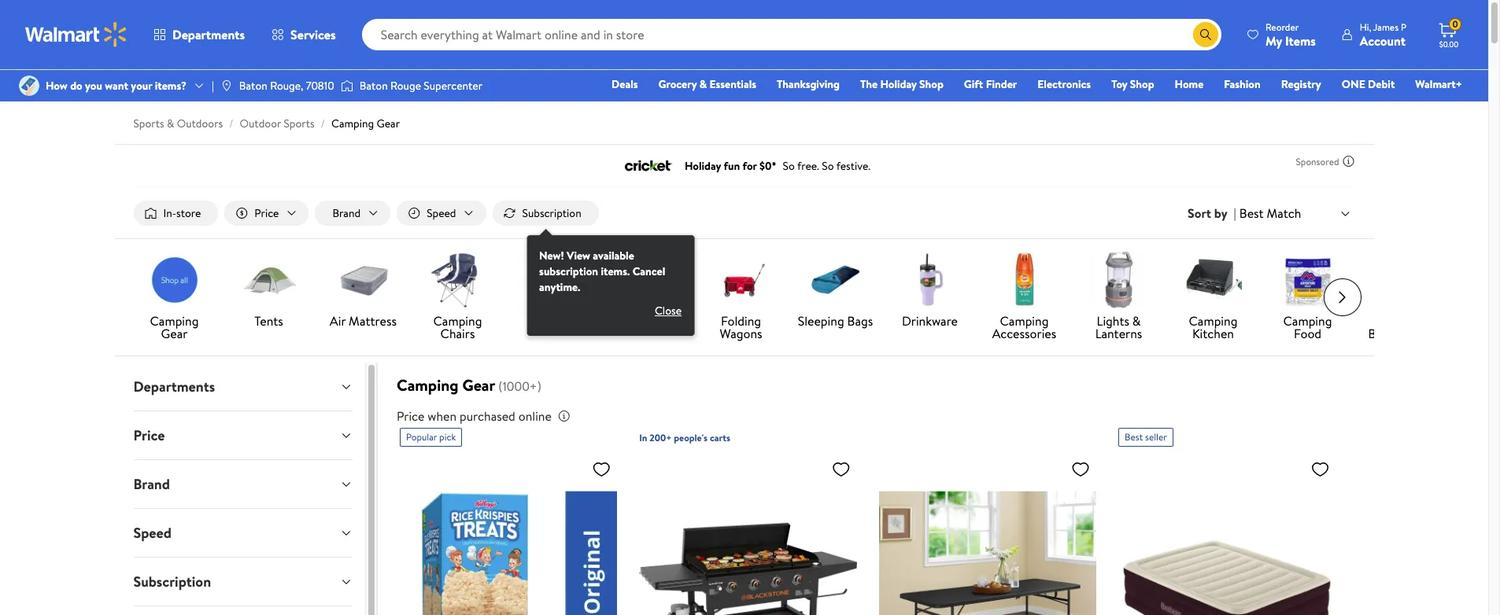 Task type: vqa. For each thing, say whether or not it's contained in the screenshot.
the bottommost brand
yes



Task type: describe. For each thing, give the bounding box(es) containing it.
brand tab
[[121, 461, 365, 509]]

lights
[[1097, 313, 1130, 330]]

by
[[1215, 205, 1228, 222]]

lights & lanterns
[[1096, 313, 1143, 343]]

& for sports
[[167, 116, 174, 131]]

seller
[[1146, 431, 1168, 444]]

account
[[1360, 32, 1406, 49]]

0 vertical spatial brand button
[[315, 201, 391, 226]]

blackstone 4-burner 36" griddle cooking station with hard cover image
[[640, 454, 857, 616]]

in-store button
[[133, 201, 218, 226]]

1 vertical spatial camping gear link
[[133, 252, 215, 343]]

do
[[70, 78, 82, 94]]

walmart+ link
[[1409, 76, 1470, 93]]

departments tab
[[121, 363, 365, 411]]

popular pick
[[406, 431, 456, 444]]

drinkware image
[[902, 252, 959, 309]]

camping accessories image
[[996, 252, 1053, 309]]

items.
[[601, 264, 630, 280]]

camping for camping gear
[[150, 313, 199, 330]]

departments inside tab
[[133, 377, 215, 397]]

in-
[[163, 205, 176, 221]]

sort and filter section element
[[115, 188, 1374, 336]]

best for best seller
[[1125, 431, 1143, 444]]

speed inside sort and filter section element
[[427, 205, 456, 221]]

subscription inside button
[[522, 205, 582, 221]]

camping gear (1000+)
[[397, 375, 542, 396]]

outdoors
[[177, 116, 223, 131]]

home link
[[1168, 76, 1211, 93]]

camping accessories link
[[984, 252, 1066, 343]]

camping kitchen image
[[1185, 252, 1242, 309]]

in 200+ people's carts
[[640, 432, 731, 445]]

rouge
[[391, 78, 421, 94]]

1 sports from the left
[[133, 116, 164, 131]]

& for grocery
[[700, 76, 707, 92]]

sleeping
[[798, 313, 845, 330]]

cancel
[[633, 264, 666, 280]]

price tab
[[121, 412, 365, 460]]

gear for camping gear
[[161, 325, 188, 343]]

drinkware link
[[889, 252, 971, 331]]

subscription inside dropdown button
[[133, 572, 211, 592]]

your
[[131, 78, 152, 94]]

1 vertical spatial brand button
[[121, 461, 365, 509]]

online
[[519, 408, 552, 425]]

reorder my items
[[1266, 20, 1316, 49]]

0 vertical spatial departments button
[[140, 16, 258, 54]]

camping for camping gear (1000+)
[[397, 375, 459, 396]]

air mattress image
[[335, 252, 392, 309]]

close
[[655, 303, 682, 319]]

0 vertical spatial price button
[[225, 201, 309, 226]]

best match button
[[1237, 203, 1355, 224]]

folding wagons link
[[700, 252, 782, 343]]

sort
[[1188, 205, 1212, 222]]

search icon image
[[1200, 28, 1212, 41]]

speed button inside sort and filter section element
[[397, 201, 486, 226]]

walmart+
[[1416, 76, 1463, 92]]

people's
[[674, 432, 708, 445]]

2 horizontal spatial price
[[397, 408, 425, 425]]

best for best match
[[1240, 205, 1264, 222]]

pick
[[439, 431, 456, 444]]

lanterns
[[1096, 325, 1143, 343]]

the holiday shop link
[[853, 76, 951, 93]]

one debit
[[1342, 76, 1395, 92]]

air mattress
[[330, 313, 397, 330]]

best seller
[[1125, 431, 1168, 444]]

hiking
[[1379, 313, 1414, 330]]

fashion link
[[1217, 76, 1268, 93]]

1 / from the left
[[229, 116, 234, 131]]

 image for baton rouge, 70810
[[220, 80, 233, 92]]

electronics link
[[1031, 76, 1098, 93]]

the
[[861, 76, 878, 92]]

price inside sort and filter section element
[[255, 205, 279, 221]]

want
[[105, 78, 128, 94]]

close button
[[642, 298, 695, 324]]

essentials
[[710, 76, 757, 92]]

how do you want your items?
[[46, 78, 187, 94]]

200+
[[650, 432, 672, 445]]

camping chairs
[[433, 313, 482, 343]]

subscription button
[[121, 558, 365, 606]]

supercenter
[[424, 78, 483, 94]]

1 vertical spatial price button
[[121, 412, 365, 460]]

gift finder link
[[957, 76, 1025, 93]]

deals link
[[605, 76, 645, 93]]

next slide for chipmodulewithimages list image
[[1324, 279, 1362, 317]]

tents
[[255, 313, 283, 330]]

0 vertical spatial departments
[[172, 26, 245, 43]]

in-store
[[163, 205, 201, 221]]

sleeping bags image
[[807, 252, 864, 309]]

bags
[[848, 313, 873, 330]]

camping down 70810
[[331, 116, 374, 131]]

match
[[1267, 205, 1302, 222]]

baton rouge, 70810
[[239, 78, 334, 94]]

baton rouge supercenter
[[360, 78, 483, 94]]

toy shop link
[[1105, 76, 1162, 93]]

debit
[[1369, 76, 1395, 92]]

2 / from the left
[[321, 116, 325, 131]]

| inside sort and filter section element
[[1234, 205, 1237, 222]]

camping gear image
[[146, 252, 203, 309]]

items?
[[155, 78, 187, 94]]

clear search field text image
[[1175, 28, 1187, 41]]

wagons
[[720, 325, 763, 343]]

bestway maroon 20" queen air mattress with built-in pump image
[[1119, 454, 1336, 616]]

how
[[46, 78, 68, 94]]

tents link
[[228, 252, 310, 331]]

rouge,
[[270, 78, 304, 94]]

legal information image
[[558, 410, 571, 423]]

holiday
[[881, 76, 917, 92]]

hi, james p account
[[1360, 20, 1407, 49]]

registry link
[[1275, 76, 1329, 93]]

camping kitchen link
[[1173, 252, 1255, 343]]

chairs
[[441, 325, 475, 343]]

one
[[1342, 76, 1366, 92]]

folding wagons image
[[713, 252, 770, 309]]

anytime.
[[539, 280, 581, 295]]

0
[[1453, 17, 1459, 31]]



Task type: locate. For each thing, give the bounding box(es) containing it.
 image up outdoors
[[220, 80, 233, 92]]

gear
[[377, 116, 400, 131], [161, 325, 188, 343], [462, 375, 495, 396]]

speed tab
[[121, 509, 365, 558]]

canopies link
[[606, 252, 688, 331]]

speed button
[[397, 201, 486, 226], [121, 509, 365, 558]]

grocery
[[659, 76, 697, 92]]

camping inside camping accessories
[[1000, 313, 1049, 330]]

| right 'by'
[[1234, 205, 1237, 222]]

1 vertical spatial |
[[1234, 205, 1237, 222]]

Walmart Site-Wide search field
[[362, 19, 1222, 50]]

brand button
[[315, 201, 391, 226], [121, 461, 365, 509]]

1 horizontal spatial camping gear link
[[331, 116, 400, 131]]

2 baton from the left
[[360, 78, 388, 94]]

reorder
[[1266, 20, 1299, 33]]

folding wagons
[[720, 313, 763, 343]]

1 horizontal spatial sports
[[284, 116, 315, 131]]

1 horizontal spatial shop
[[1131, 76, 1155, 92]]

departments button up the items?
[[140, 16, 258, 54]]

gear for camping gear (1000+)
[[462, 375, 495, 396]]

2 horizontal spatial  image
[[341, 78, 353, 94]]

0 vertical spatial brand
[[333, 205, 361, 221]]

camping for camping kitchen
[[1189, 313, 1238, 330]]

1 horizontal spatial |
[[1234, 205, 1237, 222]]

mattress
[[349, 313, 397, 330]]

baton for baton rouge, 70810
[[239, 78, 268, 94]]

folding
[[721, 313, 761, 330]]

tents image
[[241, 252, 297, 309]]

camping food
[[1284, 313, 1333, 343]]

shop inside 'link'
[[920, 76, 944, 92]]

 image
[[19, 76, 39, 96], [341, 78, 353, 94], [220, 80, 233, 92]]

 image left 'how'
[[19, 76, 39, 96]]

camping down camping accessories image
[[1000, 313, 1049, 330]]

0 horizontal spatial shop
[[920, 76, 944, 92]]

1 horizontal spatial /
[[321, 116, 325, 131]]

best match
[[1240, 205, 1302, 222]]

brand button up air mattress image
[[315, 201, 391, 226]]

when
[[428, 408, 457, 425]]

camping up when
[[397, 375, 459, 396]]

1 vertical spatial price
[[397, 408, 425, 425]]

speed
[[427, 205, 456, 221], [133, 524, 172, 543]]

hiking & backpacking link
[[1362, 252, 1444, 343]]

electronics
[[1038, 76, 1091, 92]]

0 horizontal spatial camping gear link
[[133, 252, 215, 343]]

camping inside camping food "link"
[[1284, 313, 1333, 330]]

view
[[567, 248, 591, 264]]

1 vertical spatial best
[[1125, 431, 1143, 444]]

& for hiking
[[1417, 313, 1426, 330]]

gear down camping gear image
[[161, 325, 188, 343]]

camping gear
[[150, 313, 199, 343]]

0 vertical spatial best
[[1240, 205, 1264, 222]]

camping for camping chairs
[[433, 313, 482, 330]]

 image right 70810
[[341, 78, 353, 94]]

sports & outdoors link
[[133, 116, 223, 131]]

baton left rouge
[[360, 78, 388, 94]]

add to favorites list, rice krispies treats original chewy crispy marshmallow squares, wheat-free,  12.4 oz,  16 count image
[[592, 460, 611, 480]]

canopies image
[[618, 252, 675, 309]]

subscription button
[[493, 201, 599, 226]]

(1000+)
[[499, 378, 542, 395]]

 image for baton rouge supercenter
[[341, 78, 353, 94]]

0 horizontal spatial /
[[229, 116, 234, 131]]

1 vertical spatial gear
[[161, 325, 188, 343]]

add to favorites list, blackstone 4-burner 36" griddle cooking station with hard cover image
[[832, 460, 851, 480]]

toy shop
[[1112, 76, 1155, 92]]

best right 'by'
[[1240, 205, 1264, 222]]

speed button down brand tab
[[121, 509, 365, 558]]

& right grocery
[[700, 76, 707, 92]]

camping down camping gear image
[[150, 313, 199, 330]]

| up outdoors
[[212, 78, 214, 94]]

baton for baton rouge supercenter
[[360, 78, 388, 94]]

brand inside sort and filter section element
[[333, 205, 361, 221]]

camping down camping kitchen image
[[1189, 313, 1238, 330]]

hi,
[[1360, 20, 1372, 33]]

/ left outdoor
[[229, 116, 234, 131]]

available
[[593, 248, 634, 264]]

brand button up speed tab
[[121, 461, 365, 509]]

thanksgiving
[[777, 76, 840, 92]]

Search search field
[[362, 19, 1222, 50]]

1 vertical spatial speed button
[[121, 509, 365, 558]]

sports right outdoor
[[284, 116, 315, 131]]

1 vertical spatial departments
[[133, 377, 215, 397]]

 image for how do you want your items?
[[19, 76, 39, 96]]

sleeping bags link
[[795, 252, 877, 331]]

walmart image
[[25, 22, 128, 47]]

price when purchased online
[[397, 408, 552, 425]]

0 horizontal spatial speed button
[[121, 509, 365, 558]]

camping for camping food
[[1284, 313, 1333, 330]]

2 horizontal spatial gear
[[462, 375, 495, 396]]

1 shop from the left
[[920, 76, 944, 92]]

departments button
[[140, 16, 258, 54], [121, 363, 365, 411]]

1 horizontal spatial best
[[1240, 205, 1264, 222]]

$0.00
[[1440, 39, 1459, 50]]

camping down camping food image
[[1284, 313, 1333, 330]]

one debit link
[[1335, 76, 1403, 93]]

& right hiking
[[1417, 313, 1426, 330]]

1 baton from the left
[[239, 78, 268, 94]]

camping inside camping chairs 'link'
[[433, 313, 482, 330]]

lights & lanterns link
[[1078, 252, 1160, 343]]

0 horizontal spatial brand
[[133, 475, 170, 495]]

baton left rouge, at top
[[239, 78, 268, 94]]

camping kitchen
[[1189, 313, 1238, 343]]

2 sports from the left
[[284, 116, 315, 131]]

camping chairs image
[[430, 252, 486, 309]]

camping food image
[[1280, 252, 1337, 309]]

my
[[1266, 32, 1283, 49]]

0 horizontal spatial sports
[[133, 116, 164, 131]]

1 horizontal spatial price
[[255, 205, 279, 221]]

departments
[[172, 26, 245, 43], [133, 377, 215, 397]]

& for lights
[[1133, 313, 1141, 330]]

2 vertical spatial gear
[[462, 375, 495, 396]]

1 horizontal spatial gear
[[377, 116, 400, 131]]

the holiday shop
[[861, 76, 944, 92]]

lights & lanterns image
[[1091, 252, 1148, 309]]

camping for camping accessories
[[1000, 313, 1049, 330]]

subscription tab
[[121, 558, 365, 606]]

shop
[[920, 76, 944, 92], [1131, 76, 1155, 92]]

0 horizontal spatial best
[[1125, 431, 1143, 444]]

tab
[[121, 607, 365, 616]]

/
[[229, 116, 234, 131], [321, 116, 325, 131]]

camping food link
[[1267, 252, 1349, 343]]

1 vertical spatial speed
[[133, 524, 172, 543]]

best inside dropdown button
[[1240, 205, 1264, 222]]

services button
[[258, 16, 349, 54]]

gear inside camping gear
[[161, 325, 188, 343]]

0 vertical spatial subscription
[[522, 205, 582, 221]]

speed inside tab
[[133, 524, 172, 543]]

add to favorites list, mainstays 6 foot bi-fold plastic folding table, black image
[[1072, 460, 1091, 480]]

0 horizontal spatial subscription
[[133, 572, 211, 592]]

kitchen
[[1193, 325, 1235, 343]]

fashion
[[1225, 76, 1261, 92]]

1 horizontal spatial speed
[[427, 205, 456, 221]]

/ down 70810
[[321, 116, 325, 131]]

0 vertical spatial gear
[[377, 116, 400, 131]]

you
[[85, 78, 102, 94]]

ad disclaimer and feedback for skylinedisplayad image
[[1343, 155, 1355, 168]]

0 horizontal spatial  image
[[19, 76, 39, 96]]

purchased
[[460, 408, 516, 425]]

brand for bottommost brand dropdown button
[[133, 475, 170, 495]]

2 vertical spatial price
[[133, 426, 165, 446]]

coolers image
[[524, 252, 581, 309]]

add to favorites list, bestway maroon 20" queen air mattress with built-in pump image
[[1311, 460, 1330, 480]]

grocery & essentials link
[[652, 76, 764, 93]]

camping down the camping chairs image
[[433, 313, 482, 330]]

& left outdoors
[[167, 116, 174, 131]]

thanksgiving link
[[770, 76, 847, 93]]

0 horizontal spatial gear
[[161, 325, 188, 343]]

0 vertical spatial speed button
[[397, 201, 486, 226]]

brand inside tab
[[133, 475, 170, 495]]

speed button up the camping chairs image
[[397, 201, 486, 226]]

gift finder
[[964, 76, 1017, 92]]

1 vertical spatial departments button
[[121, 363, 365, 411]]

departments down camping gear
[[133, 377, 215, 397]]

best left seller on the bottom right
[[1125, 431, 1143, 444]]

outdoor
[[240, 116, 281, 131]]

0 horizontal spatial baton
[[239, 78, 268, 94]]

0 horizontal spatial price
[[133, 426, 165, 446]]

in
[[640, 432, 648, 445]]

departments button up price tab
[[121, 363, 365, 411]]

departments up the items?
[[172, 26, 245, 43]]

0 vertical spatial |
[[212, 78, 214, 94]]

shop right toy
[[1131, 76, 1155, 92]]

grocery & essentials
[[659, 76, 757, 92]]

0 horizontal spatial speed
[[133, 524, 172, 543]]

0 vertical spatial speed
[[427, 205, 456, 221]]

1 horizontal spatial  image
[[220, 80, 233, 92]]

brand for top brand dropdown button
[[333, 205, 361, 221]]

new! view available subscription items. cancel anytime. close
[[539, 248, 682, 319]]

0 vertical spatial camping gear link
[[331, 116, 400, 131]]

mainstays 6 foot bi-fold plastic folding table, black image
[[879, 454, 1097, 616]]

sort by |
[[1188, 205, 1237, 222]]

1 horizontal spatial speed button
[[397, 201, 486, 226]]

camping chairs link
[[417, 252, 499, 343]]

camping accessories
[[993, 313, 1057, 343]]

& inside lights & lanterns
[[1133, 313, 1141, 330]]

0 vertical spatial price
[[255, 205, 279, 221]]

1 vertical spatial subscription
[[133, 572, 211, 592]]

finder
[[986, 76, 1017, 92]]

1 horizontal spatial baton
[[360, 78, 388, 94]]

popular
[[406, 431, 437, 444]]

backpacking
[[1369, 325, 1437, 343]]

subscription
[[539, 264, 598, 280]]

1 horizontal spatial brand
[[333, 205, 361, 221]]

hiking & backpacking
[[1369, 313, 1437, 343]]

gear down rouge
[[377, 116, 400, 131]]

services
[[291, 26, 336, 43]]

price button up tents image
[[225, 201, 309, 226]]

sports down your on the left top of page
[[133, 116, 164, 131]]

1 horizontal spatial subscription
[[522, 205, 582, 221]]

& inside hiking & backpacking
[[1417, 313, 1426, 330]]

shop right holiday
[[920, 76, 944, 92]]

new!
[[539, 248, 564, 264]]

price button down departments tab
[[121, 412, 365, 460]]

camping inside camping kitchen link
[[1189, 313, 1238, 330]]

store
[[176, 205, 201, 221]]

food
[[1294, 325, 1322, 343]]

& right lights
[[1133, 313, 1141, 330]]

rice krispies treats original chewy crispy marshmallow squares, wheat-free,  12.4 oz,  16 count image
[[400, 454, 618, 616]]

outdoor sports link
[[240, 116, 315, 131]]

price inside price tab
[[133, 426, 165, 446]]

drinkware
[[902, 313, 958, 330]]

2 shop from the left
[[1131, 76, 1155, 92]]

1 vertical spatial brand
[[133, 475, 170, 495]]

gift
[[964, 76, 984, 92]]

gear up price when purchased online
[[462, 375, 495, 396]]

home
[[1175, 76, 1204, 92]]

james
[[1374, 20, 1399, 33]]

camping gear link
[[331, 116, 400, 131], [133, 252, 215, 343]]

best
[[1240, 205, 1264, 222], [1125, 431, 1143, 444]]

0 horizontal spatial |
[[212, 78, 214, 94]]



